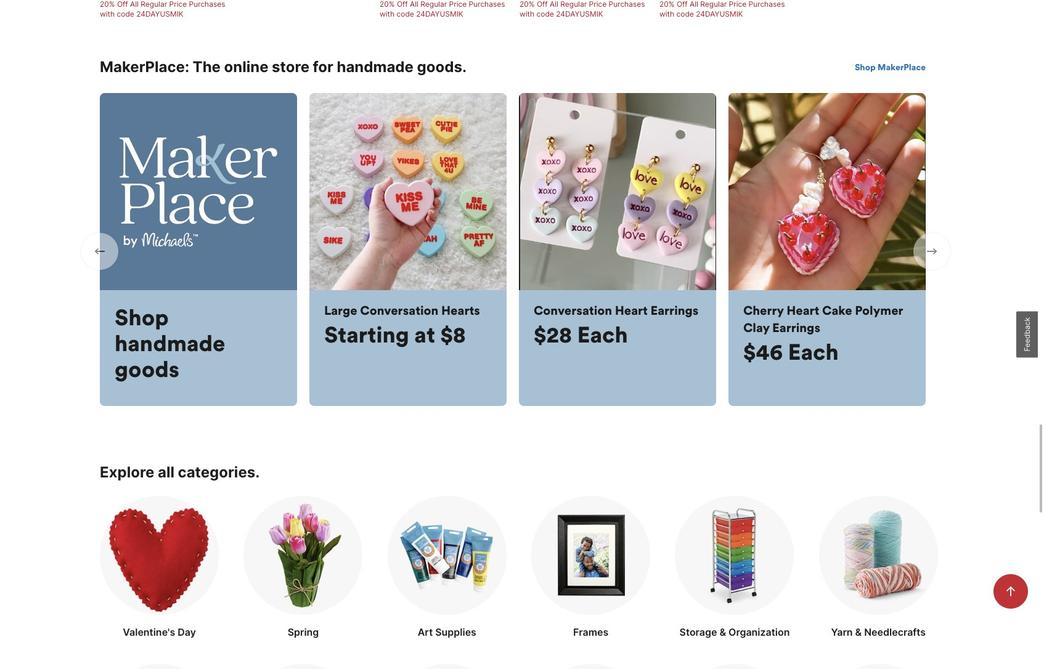 Task type: describe. For each thing, give the bounding box(es) containing it.
4 20% off all regular price purchases with code 24dayusmik from the left
[[660, 0, 785, 17]]

1 price from the left
[[169, 0, 187, 7]]

heart for clay
[[787, 302, 820, 317]]

$28
[[534, 321, 572, 348]]

shop for shop handmade goods
[[115, 303, 169, 330]]

4 off from the left
[[677, 0, 688, 7]]

heart for each
[[615, 302, 648, 317]]

2 off from the left
[[397, 0, 408, 7]]

explore
[[100, 462, 154, 480]]

1 20% off all regular price purchases with code 24dayusmik link from the left
[[100, 0, 228, 18]]

rainbow rolling cart with drawers image
[[676, 495, 795, 614]]

for
[[313, 57, 334, 74]]

large conversation hearts starting at $8
[[324, 302, 480, 348]]

3 with from the left
[[520, 8, 535, 17]]

storage
[[680, 625, 718, 638]]

six paint tubes in primary colors image
[[388, 495, 507, 614]]

3 20% off all regular price purchases with code 24dayusmik link from the left
[[520, 0, 648, 18]]

2 code from the left
[[397, 8, 414, 17]]

categories.
[[178, 462, 260, 480]]

makerplace
[[878, 60, 926, 71]]

art supplies
[[418, 625, 477, 638]]

& for needlecrafts
[[856, 625, 862, 638]]

4 code from the left
[[677, 8, 694, 17]]

makerplace: the online store for handmade goods.
[[100, 57, 467, 74]]

1 code from the left
[[117, 8, 134, 17]]

4 price from the left
[[729, 0, 747, 7]]

storage & organization
[[680, 625, 790, 638]]

the
[[193, 57, 221, 74]]

4 all from the left
[[690, 0, 699, 7]]

3 20% from the left
[[520, 0, 535, 7]]

1 20% off all regular price purchases with code 24dayusmik from the left
[[100, 0, 225, 17]]

& for organization
[[720, 625, 727, 638]]

shop handmade goods link
[[100, 92, 297, 405]]

needlecrafts
[[865, 625, 926, 638]]

art supplies link
[[388, 495, 507, 639]]

3 price from the left
[[589, 0, 607, 7]]

3 off from the left
[[537, 0, 548, 7]]

spring link
[[244, 495, 363, 639]]

cake
[[823, 302, 853, 317]]

1 20% from the left
[[100, 0, 115, 7]]

faux flowers in red, yellow, pink and green image
[[820, 663, 939, 670]]

large
[[324, 302, 358, 317]]

yarn & needlecrafts
[[832, 625, 926, 638]]

yarn
[[832, 625, 853, 638]]

polymer
[[856, 302, 904, 317]]

goods.
[[417, 57, 467, 74]]

default image image for starting at $8
[[310, 92, 507, 289]]

cherry heart cake polymer clay earrings $46 each
[[744, 302, 904, 365]]

shop handmade goods
[[115, 303, 226, 382]]

0 horizontal spatial handmade
[[115, 329, 226, 356]]

yarn & needlecrafts link
[[819, 495, 939, 639]]

1 off from the left
[[117, 0, 128, 7]]

3 24dayusmik from the left
[[556, 8, 604, 17]]

conversation heart earrings $28 each
[[534, 302, 699, 348]]

default image image for $28 each
[[519, 92, 717, 289]]

goods
[[115, 355, 180, 382]]

1 default image image from the left
[[100, 92, 297, 289]]

shop makerplace
[[855, 60, 926, 71]]

2 with from the left
[[380, 8, 395, 17]]

fanned paper in assorted colors with scissors image
[[388, 663, 507, 670]]

shop for shop makerplace
[[855, 60, 876, 71]]

three skeins of assorted yarn image
[[820, 495, 939, 614]]

4 20% from the left
[[660, 0, 675, 7]]

purple and yellow tulips image
[[244, 495, 363, 614]]

store
[[272, 57, 310, 74]]

2 24dayusmik from the left
[[416, 8, 464, 17]]



Task type: locate. For each thing, give the bounding box(es) containing it.
& right the storage
[[720, 625, 727, 638]]

shop left makerplace
[[855, 60, 876, 71]]

conversation up the at
[[360, 302, 439, 317]]

2 20% off all regular price purchases with code 24dayusmik link from the left
[[380, 0, 508, 18]]

code
[[117, 8, 134, 17], [397, 8, 414, 17], [537, 8, 554, 17], [677, 8, 694, 17]]

1 horizontal spatial heart
[[787, 302, 820, 317]]

0 horizontal spatial each
[[578, 321, 628, 348]]

black picture frame image
[[532, 495, 651, 614]]

4 20% off all regular price purchases with code 24dayusmik link from the left
[[660, 0, 788, 18]]

1 horizontal spatial earrings
[[773, 319, 821, 335]]

2 price from the left
[[449, 0, 467, 7]]

1 horizontal spatial each
[[789, 338, 839, 365]]

frames link
[[532, 495, 651, 639]]

conversation inside conversation heart earrings $28 each
[[534, 302, 613, 317]]

0 vertical spatial handmade
[[337, 57, 414, 74]]

4 24dayusmik from the left
[[696, 8, 744, 17]]

0 horizontal spatial shop
[[115, 303, 169, 330]]

conversation
[[360, 302, 439, 317], [534, 302, 613, 317]]

3 code from the left
[[537, 8, 554, 17]]

2 regular from the left
[[421, 0, 447, 7]]

1 vertical spatial shop
[[115, 303, 169, 330]]

makerplace:
[[100, 57, 189, 74]]

default image image
[[100, 92, 297, 289], [310, 92, 507, 289], [519, 92, 717, 289], [729, 92, 926, 289]]

& right yarn
[[856, 625, 862, 638]]

0 vertical spatial shop
[[855, 60, 876, 71]]

0 vertical spatial earrings
[[651, 302, 699, 317]]

organization
[[729, 625, 790, 638]]

with
[[100, 8, 115, 17], [380, 8, 395, 17], [520, 8, 535, 17], [660, 8, 675, 17]]

conversation up $28 in the right of the page
[[534, 302, 613, 317]]

glowforge aura machine image
[[532, 663, 651, 670]]

3 all from the left
[[550, 0, 559, 7]]

1 heart from the left
[[615, 302, 648, 317]]

each
[[578, 321, 628, 348], [789, 338, 839, 365]]

20% off all regular price purchases with code 24dayusmik
[[100, 0, 225, 17], [380, 0, 505, 17], [520, 0, 645, 17], [660, 0, 785, 17]]

conversation inside large conversation hearts starting at $8
[[360, 302, 439, 317]]

price
[[169, 0, 187, 7], [449, 0, 467, 7], [589, 0, 607, 7], [729, 0, 747, 7]]

$46
[[744, 338, 783, 365]]

0 horizontal spatial earrings
[[651, 302, 699, 317]]

all
[[158, 462, 175, 480]]

red fabric heart with white stitches image
[[100, 495, 219, 614]]

4 purchases from the left
[[749, 0, 785, 7]]

blue bead bracelet with silver charms image
[[244, 663, 363, 670]]

20%
[[100, 0, 115, 7], [380, 0, 395, 7], [520, 0, 535, 7], [660, 0, 675, 7]]

2 heart from the left
[[787, 302, 820, 317]]

default image image for $46 each
[[729, 92, 926, 289]]

art
[[418, 625, 433, 638]]

1 regular from the left
[[141, 0, 167, 7]]

heart inside conversation heart earrings $28 each
[[615, 302, 648, 317]]

1 conversation from the left
[[360, 302, 439, 317]]

2 conversation from the left
[[534, 302, 613, 317]]

supplies
[[436, 625, 477, 638]]

3 default image image from the left
[[519, 92, 717, 289]]

valentine's day link
[[100, 495, 219, 639]]

2 all from the left
[[410, 0, 419, 7]]

1 horizontal spatial conversation
[[534, 302, 613, 317]]

1 vertical spatial handmade
[[115, 329, 226, 356]]

2 purchases from the left
[[469, 0, 505, 7]]

off
[[117, 0, 128, 7], [397, 0, 408, 7], [537, 0, 548, 7], [677, 0, 688, 7]]

at
[[415, 321, 436, 348]]

regular
[[141, 0, 167, 7], [421, 0, 447, 7], [561, 0, 587, 7], [701, 0, 727, 7]]

2 20% from the left
[[380, 0, 395, 7]]

2 20% off all regular price purchases with code 24dayusmik from the left
[[380, 0, 505, 17]]

2 & from the left
[[856, 625, 862, 638]]

1 24dayusmik from the left
[[136, 8, 184, 17]]

shop up "goods"
[[115, 303, 169, 330]]

1 purchases from the left
[[189, 0, 225, 7]]

1 & from the left
[[720, 625, 727, 638]]

handmade
[[337, 57, 414, 74], [115, 329, 226, 356]]

valentine's
[[123, 625, 175, 638]]

all
[[130, 0, 139, 7], [410, 0, 419, 7], [550, 0, 559, 7], [690, 0, 699, 7]]

shop makerplace link
[[855, 60, 926, 77]]

&
[[720, 625, 727, 638], [856, 625, 862, 638]]

explore all categories.
[[100, 462, 260, 480]]

online
[[224, 57, 269, 74]]

each inside cherry heart cake polymer clay earrings $46 each
[[789, 338, 839, 365]]

valentine's day
[[123, 625, 196, 638]]

shop inside shop handmade goods
[[115, 303, 169, 330]]

1 horizontal spatial shop
[[855, 60, 876, 71]]

spring
[[288, 625, 319, 638]]

storage & organization link
[[676, 495, 795, 639]]

earrings
[[651, 302, 699, 317], [773, 319, 821, 335]]

heart
[[615, 302, 648, 317], [787, 302, 820, 317]]

each down cake
[[789, 338, 839, 365]]

clay
[[744, 319, 770, 335]]

each right $28 in the right of the page
[[578, 321, 628, 348]]

hearts
[[442, 302, 480, 317]]

20% off all regular price purchases with code 24dayusmik link
[[100, 0, 228, 18], [380, 0, 508, 18], [520, 0, 648, 18], [660, 0, 788, 18]]

heart inside cherry heart cake polymer clay earrings $46 each
[[787, 302, 820, 317]]

0 horizontal spatial &
[[720, 625, 727, 638]]

1 with from the left
[[100, 8, 115, 17]]

each inside conversation heart earrings $28 each
[[578, 321, 628, 348]]

1 all from the left
[[130, 0, 139, 7]]

starting
[[324, 321, 410, 348]]

24dayusmik
[[136, 8, 184, 17], [416, 8, 464, 17], [556, 8, 604, 17], [696, 8, 744, 17]]

1 vertical spatial earrings
[[773, 319, 821, 335]]

purchases
[[189, 0, 225, 7], [469, 0, 505, 7], [609, 0, 645, 7], [749, 0, 785, 7]]

2 default image image from the left
[[310, 92, 507, 289]]

0 horizontal spatial conversation
[[360, 302, 439, 317]]

3 20% off all regular price purchases with code 24dayusmik from the left
[[520, 0, 645, 17]]

4 default image image from the left
[[729, 92, 926, 289]]

shop
[[855, 60, 876, 71], [115, 303, 169, 330]]

3 regular from the left
[[561, 0, 587, 7]]

$8
[[441, 321, 466, 348]]

blue glue gun image
[[100, 663, 219, 670]]

3 purchases from the left
[[609, 0, 645, 7]]

frames
[[574, 625, 609, 638]]

earrings inside cherry heart cake polymer clay earrings $46 each
[[773, 319, 821, 335]]

4 regular from the left
[[701, 0, 727, 7]]

earrings inside conversation heart earrings $28 each
[[651, 302, 699, 317]]

1 horizontal spatial &
[[856, 625, 862, 638]]

0 horizontal spatial heart
[[615, 302, 648, 317]]

yellow t-shirt image
[[676, 663, 795, 670]]

4 with from the left
[[660, 8, 675, 17]]

day
[[178, 625, 196, 638]]

cherry
[[744, 302, 784, 317]]

1 horizontal spatial handmade
[[337, 57, 414, 74]]



Task type: vqa. For each thing, say whether or not it's contained in the screenshot.


